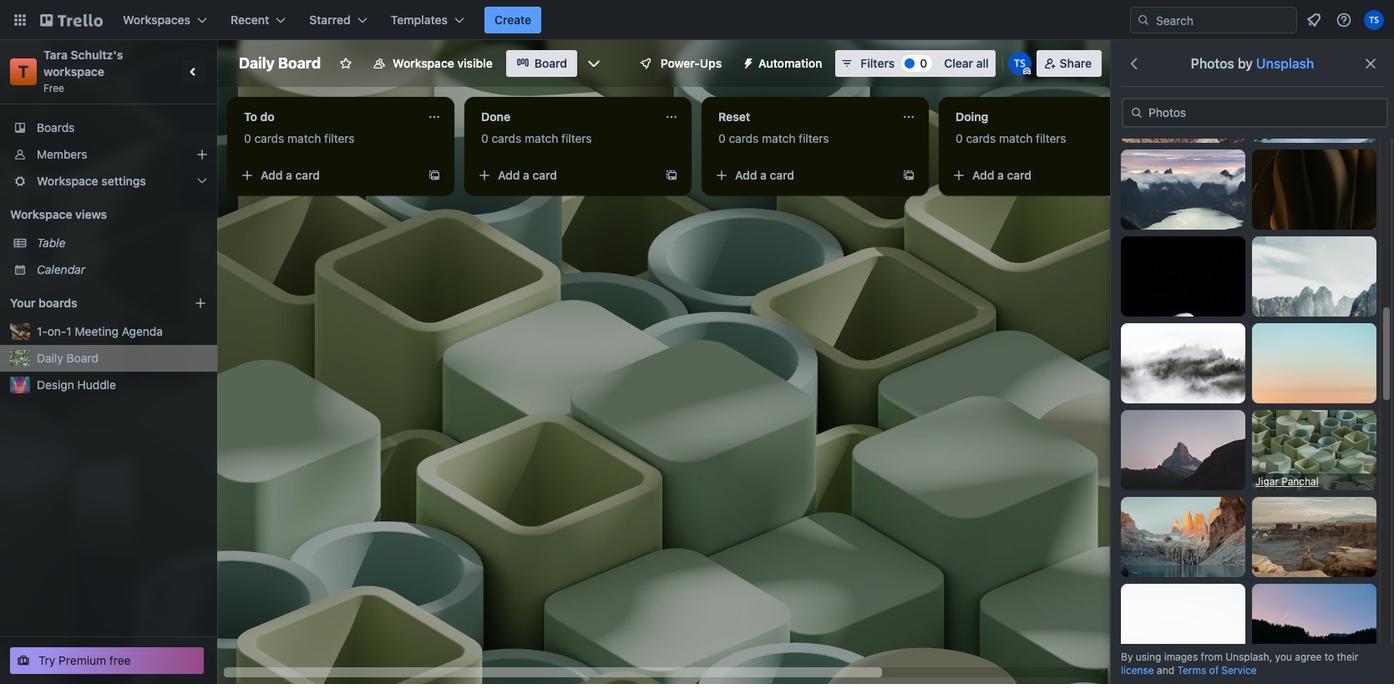 Task type: vqa. For each thing, say whether or not it's contained in the screenshot.
license link
yes



Task type: locate. For each thing, give the bounding box(es) containing it.
filters down the to do text box
[[324, 131, 355, 145]]

tara schultz (taraschultz7) image right open information menu image
[[1364, 10, 1384, 30]]

add a card down "doing 0 cards match filters"
[[972, 168, 1032, 182]]

daily up design
[[37, 351, 63, 365]]

members
[[37, 147, 87, 161]]

table
[[37, 236, 66, 250]]

license link
[[1121, 664, 1154, 677]]

tara schultz's workspace link
[[43, 48, 126, 79]]

1 vertical spatial workspace
[[37, 174, 98, 188]]

3 add from the left
[[735, 168, 757, 182]]

3 0 cards match filters from the left
[[718, 131, 829, 145]]

starred button
[[299, 7, 377, 33]]

1 add a card from the left
[[261, 168, 320, 182]]

filters
[[324, 131, 355, 145], [561, 131, 592, 145], [799, 131, 829, 145], [1036, 131, 1066, 145]]

add a card button down the to do text box
[[234, 162, 421, 189]]

try premium free button
[[10, 647, 204, 674]]

workspace visible
[[393, 56, 493, 70]]

cards
[[254, 131, 284, 145], [492, 131, 521, 145], [729, 131, 759, 145], [966, 131, 996, 145]]

terms
[[1177, 664, 1206, 677]]

match for done
[[525, 131, 558, 145]]

daily board down recent popup button
[[239, 54, 321, 72]]

0 vertical spatial daily
[[239, 54, 275, 72]]

add a card button down "reset" text box
[[708, 162, 895, 189]]

automation button
[[735, 50, 832, 77]]

workspace for workspace views
[[10, 207, 72, 221]]

jigar
[[1255, 475, 1279, 488]]

filters down doing 'text box'
[[1036, 131, 1066, 145]]

0 horizontal spatial board
[[66, 351, 98, 365]]

create button
[[484, 7, 541, 33]]

0 horizontal spatial daily board
[[37, 351, 98, 365]]

power-
[[661, 56, 700, 70]]

1 match from the left
[[287, 131, 321, 145]]

schultz's
[[71, 48, 123, 62]]

4 match from the left
[[999, 131, 1033, 145]]

add down do
[[261, 168, 283, 182]]

card down done text field
[[533, 168, 557, 182]]

1 horizontal spatial tara schultz (taraschultz7) image
[[1364, 10, 1384, 30]]

3 add a card from the left
[[735, 168, 794, 182]]

cards down done
[[492, 131, 521, 145]]

match down the to do text box
[[287, 131, 321, 145]]

1 filters from the left
[[324, 131, 355, 145]]

add down done
[[498, 168, 520, 182]]

and
[[1157, 664, 1174, 677]]

daily board down 1
[[37, 351, 98, 365]]

free
[[109, 653, 131, 667]]

2 card from the left
[[533, 168, 557, 182]]

add a card down do
[[261, 168, 320, 182]]

filters
[[861, 56, 895, 70]]

reset
[[718, 109, 750, 124]]

0 down done
[[481, 131, 488, 145]]

tara schultz (taraschultz7) image
[[1364, 10, 1384, 30], [1008, 52, 1031, 75]]

clear
[[944, 56, 973, 70]]

meeting
[[75, 324, 119, 338]]

workspaces button
[[113, 7, 217, 33]]

add a card down done
[[498, 168, 557, 182]]

add a card down reset
[[735, 168, 794, 182]]

create from template… image
[[665, 169, 678, 182]]

1 vertical spatial tara schultz (taraschultz7) image
[[1008, 52, 1031, 75]]

0 horizontal spatial 0 cards match filters
[[244, 131, 355, 145]]

4 filters from the left
[[1036, 131, 1066, 145]]

0 vertical spatial workspace
[[393, 56, 454, 70]]

3 add a card button from the left
[[708, 162, 895, 189]]

add a card button down done text field
[[471, 162, 658, 189]]

workspace inside button
[[393, 56, 454, 70]]

create from template… image
[[428, 169, 441, 182], [902, 169, 915, 182]]

tara schultz's workspace free
[[43, 48, 126, 94]]

add a card button down "doing 0 cards match filters"
[[946, 162, 1133, 189]]

doing
[[956, 109, 988, 124]]

workspace inside popup button
[[37, 174, 98, 188]]

sm image
[[735, 50, 759, 74]]

match for to do
[[287, 131, 321, 145]]

filters inside "doing 0 cards match filters"
[[1036, 131, 1066, 145]]

board link
[[506, 50, 577, 77]]

add a card
[[261, 168, 320, 182], [498, 168, 557, 182], [735, 168, 794, 182], [972, 168, 1032, 182]]

a down the to do text box
[[286, 168, 292, 182]]

a down "doing 0 cards match filters"
[[997, 168, 1004, 182]]

3 cards from the left
[[729, 131, 759, 145]]

1 horizontal spatial create from template… image
[[902, 169, 915, 182]]

share button
[[1036, 50, 1102, 77]]

0 for done
[[481, 131, 488, 145]]

1 add from the left
[[261, 168, 283, 182]]

your boards with 3 items element
[[10, 293, 169, 313]]

add a card for second create from template… icon from right
[[261, 168, 320, 182]]

customize views image
[[585, 55, 602, 72]]

2 add a card button from the left
[[471, 162, 658, 189]]

unsplash,
[[1226, 651, 1272, 663]]

starred
[[309, 13, 351, 27]]

1 horizontal spatial daily board
[[239, 54, 321, 72]]

workspace down templates dropdown button
[[393, 56, 454, 70]]

0 vertical spatial daily board
[[239, 54, 321, 72]]

this member is an admin of this board. image
[[1023, 68, 1030, 75]]

0 down 'to' on the top left
[[244, 131, 251, 145]]

clear all
[[944, 56, 989, 70]]

add a card button
[[234, 162, 421, 189], [471, 162, 658, 189], [708, 162, 895, 189], [946, 162, 1133, 189]]

1 horizontal spatial 0 cards match filters
[[481, 131, 592, 145]]

4 cards from the left
[[966, 131, 996, 145]]

t
[[18, 62, 29, 81]]

try
[[38, 653, 55, 667]]

0 cards match filters down done text field
[[481, 131, 592, 145]]

match down done text field
[[525, 131, 558, 145]]

board left customize views image
[[534, 56, 567, 70]]

cards for done
[[492, 131, 521, 145]]

jigar panchal link
[[1252, 474, 1377, 490]]

2 match from the left
[[525, 131, 558, 145]]

0 cards match filters for to do
[[244, 131, 355, 145]]

a down "reset" text box
[[760, 168, 767, 182]]

calendar
[[37, 262, 85, 276]]

2 filters from the left
[[561, 131, 592, 145]]

0
[[920, 56, 927, 70], [244, 131, 251, 145], [481, 131, 488, 145], [718, 131, 726, 145], [956, 131, 963, 145]]

0 horizontal spatial daily
[[37, 351, 63, 365]]

match down "reset" text box
[[762, 131, 795, 145]]

workspace
[[393, 56, 454, 70], [37, 174, 98, 188], [10, 207, 72, 221]]

4 add a card button from the left
[[946, 162, 1133, 189]]

add a card for 2nd create from template… icon
[[735, 168, 794, 182]]

workspace
[[43, 64, 104, 79]]

1 create from template… image from the left
[[428, 169, 441, 182]]

add down reset
[[735, 168, 757, 182]]

filters down "reset" text box
[[799, 131, 829, 145]]

daily down recent popup button
[[239, 54, 275, 72]]

card down "doing 0 cards match filters"
[[1007, 168, 1032, 182]]

1 a from the left
[[286, 168, 292, 182]]

search image
[[1137, 13, 1150, 27]]

board up design huddle
[[66, 351, 98, 365]]

2 0 cards match filters from the left
[[481, 131, 592, 145]]

design huddle
[[37, 378, 116, 392]]

workspace down "members"
[[37, 174, 98, 188]]

filters for reset
[[799, 131, 829, 145]]

card down "reset" text box
[[770, 168, 794, 182]]

add
[[261, 168, 283, 182], [498, 168, 520, 182], [735, 168, 757, 182], [972, 168, 994, 182]]

0 down reset
[[718, 131, 726, 145]]

match down doing 'text box'
[[999, 131, 1033, 145]]

1 0 cards match filters from the left
[[244, 131, 355, 145]]

card down the to do text box
[[295, 168, 320, 182]]

cards down do
[[254, 131, 284, 145]]

board left star or unstar board icon
[[278, 54, 321, 72]]

1-on-1 meeting agenda link
[[37, 323, 207, 340]]

0 vertical spatial tara schultz (taraschultz7) image
[[1364, 10, 1384, 30]]

share
[[1060, 56, 1092, 70]]

2 vertical spatial workspace
[[10, 207, 72, 221]]

design huddle link
[[37, 377, 207, 393]]

match
[[287, 131, 321, 145], [525, 131, 558, 145], [762, 131, 795, 145], [999, 131, 1033, 145]]

using
[[1136, 651, 1161, 663]]

cards down reset
[[729, 131, 759, 145]]

2 add a card from the left
[[498, 168, 557, 182]]

board
[[278, 54, 321, 72], [534, 56, 567, 70], [66, 351, 98, 365]]

filters down done text field
[[561, 131, 592, 145]]

their
[[1337, 651, 1358, 663]]

1
[[66, 324, 72, 338]]

workspace up table
[[10, 207, 72, 221]]

daily board
[[239, 54, 321, 72], [37, 351, 98, 365]]

1 add a card button from the left
[[234, 162, 421, 189]]

add a card for create from template… image
[[498, 168, 557, 182]]

open information menu image
[[1336, 12, 1352, 28]]

0 left 'clear'
[[920, 56, 927, 70]]

do
[[260, 109, 275, 124]]

primary element
[[0, 0, 1394, 40]]

2 horizontal spatial 0 cards match filters
[[718, 131, 829, 145]]

0 for reset
[[718, 131, 726, 145]]

terms of service link
[[1177, 664, 1257, 677]]

match for reset
[[762, 131, 795, 145]]

agree
[[1295, 651, 1322, 663]]

2 horizontal spatial board
[[534, 56, 567, 70]]

1 horizontal spatial daily
[[239, 54, 275, 72]]

1 horizontal spatial board
[[278, 54, 321, 72]]

tara schultz (taraschultz7) image right all at the top right of the page
[[1008, 52, 1031, 75]]

cards down doing at the top right of the page
[[966, 131, 996, 145]]

3 filters from the left
[[799, 131, 829, 145]]

To do text field
[[234, 104, 418, 130]]

2 cards from the left
[[492, 131, 521, 145]]

Doing text field
[[946, 104, 1129, 130]]

boards
[[38, 296, 77, 310]]

4 a from the left
[[997, 168, 1004, 182]]

add a card button for create from template… image
[[471, 162, 658, 189]]

add a card button for 2nd create from template… icon
[[708, 162, 895, 189]]

0 cards match filters down "reset" text box
[[718, 131, 829, 145]]

0 horizontal spatial create from template… image
[[428, 169, 441, 182]]

1 vertical spatial daily board
[[37, 351, 98, 365]]

3 match from the left
[[762, 131, 795, 145]]

add down "doing 0 cards match filters"
[[972, 168, 994, 182]]

board inside text field
[[278, 54, 321, 72]]

a down done text field
[[523, 168, 529, 182]]

0 down doing at the top right of the page
[[956, 131, 963, 145]]

0 cards match filters down the to do text box
[[244, 131, 355, 145]]

templates button
[[381, 7, 474, 33]]

2 add from the left
[[498, 168, 520, 182]]

1 cards from the left
[[254, 131, 284, 145]]

doing 0 cards match filters
[[956, 109, 1066, 145]]



Task type: describe. For each thing, give the bounding box(es) containing it.
jigar panchal
[[1255, 475, 1319, 488]]

add a card button for second create from template… icon from right
[[234, 162, 421, 189]]

premium
[[59, 653, 106, 667]]

on-
[[47, 324, 66, 338]]

workspace views
[[10, 207, 107, 221]]

visible
[[457, 56, 493, 70]]

recent
[[231, 13, 269, 27]]

settings
[[101, 174, 146, 188]]

Search field
[[1150, 8, 1296, 33]]

Photos text field
[[1122, 98, 1388, 128]]

to
[[244, 109, 257, 124]]

star or unstar board image
[[339, 57, 353, 70]]

t link
[[10, 58, 37, 85]]

0 inside "doing 0 cards match filters"
[[956, 131, 963, 145]]

done
[[481, 109, 510, 124]]

Reset text field
[[708, 104, 892, 130]]

daily inside board name text field
[[239, 54, 275, 72]]

all
[[976, 56, 989, 70]]

workspace for workspace visible
[[393, 56, 454, 70]]

views
[[75, 207, 107, 221]]

match inside "doing 0 cards match filters"
[[999, 131, 1033, 145]]

to do
[[244, 109, 275, 124]]

by using images from unsplash, you agree to their license and terms of service
[[1121, 651, 1358, 677]]

table link
[[37, 235, 207, 251]]

design
[[37, 378, 74, 392]]

your boards
[[10, 296, 77, 310]]

of
[[1209, 664, 1219, 677]]

workspace for workspace settings
[[37, 174, 98, 188]]

workspace settings button
[[0, 168, 217, 195]]

service
[[1221, 664, 1257, 677]]

to
[[1325, 651, 1334, 663]]

0 notifications image
[[1304, 10, 1324, 30]]

0 horizontal spatial tara schultz (taraschultz7) image
[[1008, 52, 1031, 75]]

2 a from the left
[[523, 168, 529, 182]]

images
[[1164, 651, 1198, 663]]

power-ups button
[[627, 50, 732, 77]]

try premium free
[[38, 653, 131, 667]]

4 add from the left
[[972, 168, 994, 182]]

create
[[495, 13, 531, 27]]

from
[[1201, 651, 1223, 663]]

templates
[[391, 13, 448, 27]]

sm image
[[1128, 104, 1145, 121]]

add board image
[[194, 297, 207, 310]]

by
[[1121, 651, 1133, 663]]

0 cards match filters for reset
[[718, 131, 829, 145]]

0 for to do
[[244, 131, 251, 145]]

3 a from the left
[[760, 168, 767, 182]]

4 card from the left
[[1007, 168, 1032, 182]]

tara
[[43, 48, 68, 62]]

filters for to do
[[324, 131, 355, 145]]

filters for done
[[561, 131, 592, 145]]

1-on-1 meeting agenda
[[37, 324, 163, 338]]

you
[[1275, 651, 1292, 663]]

clear all button
[[937, 50, 995, 77]]

Board name text field
[[231, 50, 329, 77]]

1-
[[37, 324, 47, 338]]

daily board inside board name text field
[[239, 54, 321, 72]]

by
[[1238, 56, 1253, 71]]

workspaces
[[123, 13, 190, 27]]

workspace settings
[[37, 174, 146, 188]]

huddle
[[77, 378, 116, 392]]

power-ups
[[661, 56, 722, 70]]

panchal
[[1282, 475, 1319, 488]]

3 card from the left
[[770, 168, 794, 182]]

back to home image
[[40, 7, 103, 33]]

unsplash link
[[1256, 56, 1314, 71]]

cards for to do
[[254, 131, 284, 145]]

Done text field
[[471, 104, 655, 130]]

boards
[[37, 120, 75, 134]]

ups
[[700, 56, 722, 70]]

recent button
[[221, 7, 296, 33]]

cards for reset
[[729, 131, 759, 145]]

workspace navigation collapse icon image
[[182, 60, 205, 84]]

daily board link
[[37, 350, 207, 367]]

unsplash
[[1256, 56, 1314, 71]]

photos by unsplash
[[1191, 56, 1314, 71]]

calendar link
[[37, 261, 207, 278]]

2 create from template… image from the left
[[902, 169, 915, 182]]

license
[[1121, 664, 1154, 677]]

0 cards match filters for done
[[481, 131, 592, 145]]

boards link
[[0, 114, 217, 141]]

members link
[[0, 141, 217, 168]]

photos
[[1191, 56, 1234, 71]]

cards inside "doing 0 cards match filters"
[[966, 131, 996, 145]]

workspace visible button
[[363, 50, 503, 77]]

your
[[10, 296, 35, 310]]

automation
[[759, 56, 822, 70]]

free
[[43, 82, 64, 94]]

1 card from the left
[[295, 168, 320, 182]]

4 add a card from the left
[[972, 168, 1032, 182]]

1 vertical spatial daily
[[37, 351, 63, 365]]

agenda
[[122, 324, 163, 338]]



